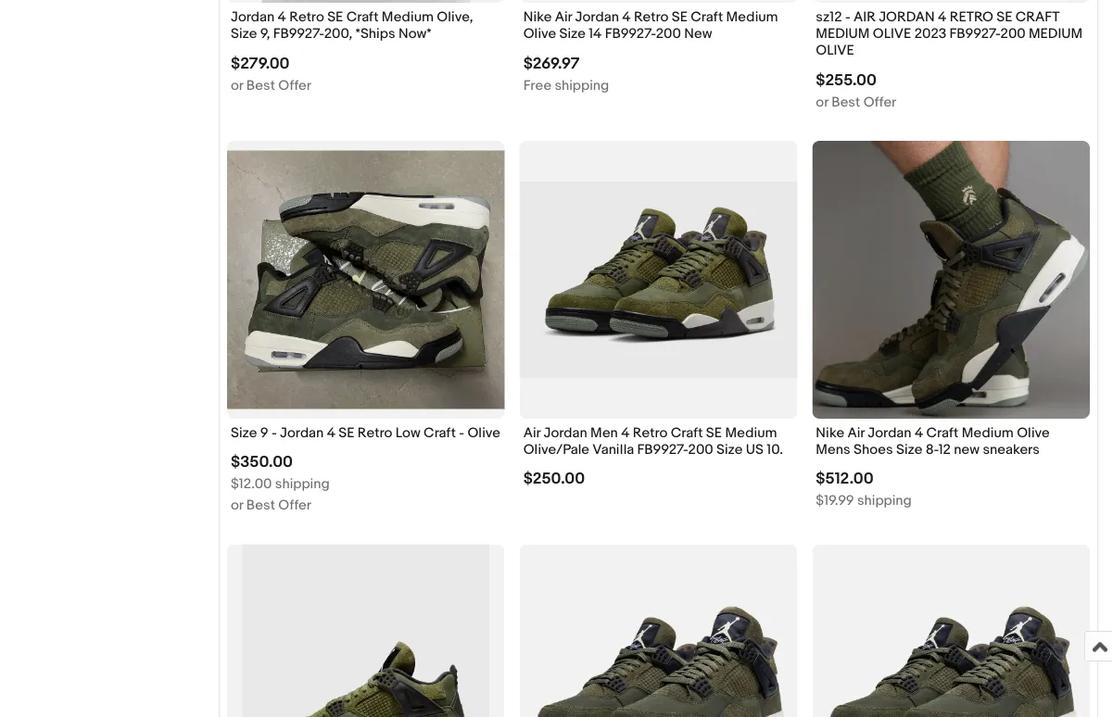 Task type: locate. For each thing, give the bounding box(es) containing it.
size inside nike air jordan 4 retro se craft medium olive size 14 fb9927-200 new
[[560, 26, 586, 42]]

200 for $269.97
[[656, 26, 681, 42]]

nike inside nike air jordan 4 retro se craft medium olive size 14 fb9927-200 new
[[524, 9, 552, 26]]

1 horizontal spatial olive
[[873, 26, 912, 42]]

or down $279.00
[[231, 77, 243, 94]]

best down $255.00
[[832, 94, 861, 111]]

shipping down $269.97
[[555, 77, 610, 94]]

nike up $269.97
[[524, 9, 552, 26]]

craft up '12'
[[927, 425, 959, 442]]

retro
[[290, 9, 324, 26], [634, 9, 669, 26], [358, 425, 393, 442], [633, 425, 668, 442]]

- inside the "sz12 - air jordan 4 retro se craft medium olive 2023 fb9927-200 medium olive"
[[846, 9, 851, 26]]

4 inside the "sz12 - air jordan 4 retro se craft medium olive 2023 fb9927-200 medium olive"
[[938, 9, 947, 26]]

- right low
[[459, 425, 465, 442]]

new
[[955, 442, 980, 459]]

200 down craft
[[1001, 26, 1026, 42]]

best inside $279.00 or best offer
[[247, 77, 275, 94]]

$12.00
[[231, 477, 272, 493]]

sz12 - air jordan 4 retro se craft medium olive 2023 fb9927-200 medium olive
[[816, 9, 1083, 59]]

4 inside air jordan men 4 retro craft se medium olive/pale vanilla fb9927-200 size us 10.
[[621, 425, 630, 442]]

olive up $255.00
[[816, 43, 855, 59]]

nike air jordan 4 craft medium olive mens shoes size 8-12 new sneakers link
[[816, 425, 1087, 463]]

olive
[[873, 26, 912, 42], [816, 43, 855, 59]]

fb9927- right 9,
[[273, 26, 324, 42]]

1 vertical spatial nike
[[816, 425, 845, 442]]

200 inside the "sz12 - air jordan 4 retro se craft medium olive 2023 fb9927-200 medium olive"
[[1001, 26, 1026, 42]]

0 vertical spatial shipping
[[555, 77, 610, 94]]

2 horizontal spatial -
[[846, 9, 851, 26]]

jordan up olive/pale
[[544, 425, 588, 442]]

air
[[555, 9, 572, 26], [524, 425, 541, 442], [848, 425, 865, 442]]

*ships
[[356, 26, 396, 42]]

0 horizontal spatial medium
[[816, 26, 870, 42]]

$255.00 or best offer
[[816, 71, 897, 111]]

size inside jordan 4 retro se craft medium olive, size 9, fb9927-200, *ships now*
[[231, 26, 257, 42]]

0 horizontal spatial olive
[[816, 43, 855, 59]]

offer down $350.00
[[278, 498, 312, 515]]

new
[[685, 26, 713, 42]]

olive up $269.97
[[524, 26, 557, 42]]

jordan up 14
[[576, 9, 619, 26]]

shipping down $350.00
[[275, 477, 330, 493]]

medium up now*
[[382, 9, 434, 26]]

or down $12.00
[[231, 498, 243, 515]]

size
[[231, 26, 257, 42], [560, 26, 586, 42], [231, 425, 257, 442], [717, 442, 743, 459], [897, 442, 923, 459]]

medium
[[382, 9, 434, 26], [727, 9, 779, 26], [726, 425, 778, 442], [962, 425, 1014, 442]]

$512.00 $19.99 shipping
[[816, 470, 912, 510]]

fb9927-
[[273, 26, 324, 42], [605, 26, 656, 42], [950, 26, 1001, 42], [638, 442, 689, 459]]

size 9 - jordan 4 se retro low craft - olive link
[[231, 425, 501, 446]]

retro inside nike air jordan 4 retro se craft medium olive size 14 fb9927-200 new
[[634, 9, 669, 26]]

shipping for $512.00
[[858, 493, 912, 510]]

shipping inside $512.00 $19.99 shipping
[[858, 493, 912, 510]]

-
[[846, 9, 851, 26], [272, 425, 277, 442], [459, 425, 465, 442]]

14
[[589, 26, 602, 42]]

offer for $255.00
[[864, 94, 897, 111]]

size 11 - jordan 4 se retro low craft - olive image
[[813, 586, 1090, 718]]

0 horizontal spatial shipping
[[275, 477, 330, 493]]

2 vertical spatial shipping
[[858, 493, 912, 510]]

$512.00
[[816, 470, 874, 490]]

craft right men on the bottom right
[[671, 425, 703, 442]]

air up $269.97
[[555, 9, 572, 26]]

shipping down $512.00
[[858, 493, 912, 510]]

offer
[[278, 77, 312, 94], [864, 94, 897, 111], [278, 498, 312, 515]]

best inside $255.00 or best offer
[[832, 94, 861, 111]]

12
[[939, 442, 951, 459]]

air up olive/pale
[[524, 425, 541, 442]]

shipping for $269.97
[[555, 77, 610, 94]]

mens
[[816, 442, 851, 459]]

fb9927- down retro
[[950, 26, 1001, 42]]

offer for $279.00
[[278, 77, 312, 94]]

best
[[247, 77, 275, 94], [832, 94, 861, 111], [247, 498, 275, 515]]

olive,
[[437, 9, 473, 26]]

medium inside nike air jordan 4 retro se craft medium olive size 14 fb9927-200 new
[[727, 9, 779, 26]]

size left 14
[[560, 26, 586, 42]]

sneakers
[[983, 442, 1040, 459]]

fb9927- right vanilla
[[638, 442, 689, 459]]

1 horizontal spatial olive
[[524, 26, 557, 42]]

jordan 4 retro se craft medium olive, size 9, fb9927-200, *ships now* image
[[262, 0, 470, 3]]

0 horizontal spatial air
[[524, 425, 541, 442]]

offer inside $255.00 or best offer
[[864, 94, 897, 111]]

nike
[[524, 9, 552, 26], [816, 425, 845, 442]]

1 horizontal spatial 200
[[689, 442, 714, 459]]

1 horizontal spatial medium
[[1029, 26, 1083, 42]]

$269.97
[[524, 54, 580, 74]]

4 inside nike air jordan 4 craft medium olive mens shoes size 8-12 new sneakers
[[915, 425, 924, 442]]

jordan up shoes
[[868, 425, 912, 442]]

olive right low
[[468, 425, 501, 442]]

1 horizontal spatial nike
[[816, 425, 845, 442]]

jordan up 9,
[[231, 9, 275, 26]]

best down $12.00
[[247, 498, 275, 515]]

- left air
[[846, 9, 851, 26]]

or
[[231, 77, 243, 94], [816, 94, 829, 111], [231, 498, 243, 515]]

offer down $279.00
[[278, 77, 312, 94]]

medium inside air jordan men 4 retro craft se medium olive/pale vanilla fb9927-200 size us 10.
[[726, 425, 778, 442]]

craft up 'new'
[[691, 9, 723, 26]]

air up shoes
[[848, 425, 865, 442]]

size left '9'
[[231, 425, 257, 442]]

size left 8-
[[897, 442, 923, 459]]

jordan inside size 9 - jordan 4 se retro low craft - olive link
[[280, 425, 324, 442]]

1 horizontal spatial air
[[555, 9, 572, 26]]

nike air jordan 4 craft medium olive mens shoes size 8-12 new sneakers image
[[813, 142, 1090, 419]]

200,
[[324, 26, 353, 42]]

1 horizontal spatial shipping
[[555, 77, 610, 94]]

nike air jordan 4 retro se craft medium olive size 14 fb9927-200 new link
[[524, 9, 794, 47]]

shipping inside "$269.97 free shipping"
[[555, 77, 610, 94]]

$19.99
[[816, 493, 855, 510]]

se inside nike air jordan 4 retro se craft medium olive size 14 fb9927-200 new
[[672, 9, 688, 26]]

olive down jordan
[[873, 26, 912, 42]]

shipping
[[555, 77, 610, 94], [275, 477, 330, 493], [858, 493, 912, 510]]

medium left sz12
[[727, 9, 779, 26]]

se inside air jordan men 4 retro craft se medium olive/pale vanilla fb9927-200 size us 10.
[[706, 425, 722, 442]]

nike inside nike air jordan 4 craft medium olive mens shoes size 8-12 new sneakers
[[816, 425, 845, 442]]

air inside nike air jordan 4 craft medium olive mens shoes size 8-12 new sneakers
[[848, 425, 865, 442]]

best down $279.00
[[247, 77, 275, 94]]

$269.97 free shipping
[[524, 54, 610, 94]]

0 horizontal spatial nike
[[524, 9, 552, 26]]

offer down $255.00
[[864, 94, 897, 111]]

or inside $279.00 or best offer
[[231, 77, 243, 94]]

2 horizontal spatial 200
[[1001, 26, 1026, 42]]

sz12
[[816, 9, 843, 26]]

nike up mens
[[816, 425, 845, 442]]

4
[[278, 9, 286, 26], [622, 9, 631, 26], [938, 9, 947, 26], [327, 425, 336, 442], [621, 425, 630, 442], [915, 425, 924, 442]]

craft
[[347, 9, 379, 26], [691, 9, 723, 26], [424, 425, 456, 442], [671, 425, 703, 442], [927, 425, 959, 442]]

8-
[[926, 442, 939, 459]]

jordan
[[231, 9, 275, 26], [576, 9, 619, 26], [280, 425, 324, 442], [544, 425, 588, 442], [868, 425, 912, 442]]

se
[[328, 9, 343, 26], [672, 9, 688, 26], [997, 9, 1013, 26], [339, 425, 355, 442], [706, 425, 722, 442]]

us
[[746, 442, 764, 459]]

shipping inside $350.00 $12.00 shipping or best offer
[[275, 477, 330, 493]]

fb9927- right 14
[[605, 26, 656, 42]]

offer inside $279.00 or best offer
[[278, 77, 312, 94]]

or down $255.00
[[816, 94, 829, 111]]

0 vertical spatial nike
[[524, 9, 552, 26]]

2 horizontal spatial shipping
[[858, 493, 912, 510]]

or inside $255.00 or best offer
[[816, 94, 829, 111]]

se inside the "sz12 - air jordan 4 retro se craft medium olive 2023 fb9927-200 medium olive"
[[997, 9, 1013, 26]]

$250.00
[[524, 470, 585, 490]]

medium down sz12
[[816, 26, 870, 42]]

2 horizontal spatial olive
[[1017, 425, 1050, 442]]

best inside $350.00 $12.00 shipping or best offer
[[247, 498, 275, 515]]

shipping for $350.00
[[275, 477, 330, 493]]

olive inside nike air jordan 4 craft medium olive mens shoes size 8-12 new sneakers
[[1017, 425, 1050, 442]]

craft inside air jordan men 4 retro craft se medium olive/pale vanilla fb9927-200 size us 10.
[[671, 425, 703, 442]]

0 horizontal spatial olive
[[468, 425, 501, 442]]

fb9927- inside nike air jordan 4 retro se craft medium olive size 14 fb9927-200 new
[[605, 26, 656, 42]]

1 horizontal spatial -
[[459, 425, 465, 442]]

size left 9,
[[231, 26, 257, 42]]

air inside nike air jordan 4 retro se craft medium olive size 14 fb9927-200 new
[[555, 9, 572, 26]]

2 horizontal spatial air
[[848, 425, 865, 442]]

shoes
[[854, 442, 894, 459]]

jordan right '9'
[[280, 425, 324, 442]]

olive inside nike air jordan 4 retro se craft medium olive size 14 fb9927-200 new
[[524, 26, 557, 42]]

olive up sneakers
[[1017, 425, 1050, 442]]

size 9 - jordan 4 se retro low craft - olive
[[231, 425, 501, 442]]

or inside $350.00 $12.00 shipping or best offer
[[231, 498, 243, 515]]

medium down craft
[[1029, 26, 1083, 42]]

medium up us
[[726, 425, 778, 442]]

200 inside nike air jordan 4 retro se craft medium olive size 14 fb9927-200 new
[[656, 26, 681, 42]]

- right '9'
[[272, 425, 277, 442]]

size left us
[[717, 442, 743, 459]]

medium up new
[[962, 425, 1014, 442]]

craft down jordan 4 retro se craft medium olive, size 9, fb9927-200, *ships now* image
[[347, 9, 379, 26]]

fb9927- inside jordan 4 retro se craft medium olive, size 9, fb9927-200, *ships now*
[[273, 26, 324, 42]]

1 vertical spatial shipping
[[275, 477, 330, 493]]

sz12 - air jordan 4 retro se craft medium olive 2023 fb9927-200 medium olive link
[[816, 9, 1087, 64]]

craft
[[1016, 9, 1060, 26]]

jordan 4 retro se craft medium olive, size 9, fb9927-200, *ships now*
[[231, 9, 473, 42]]

best for $279.00
[[247, 77, 275, 94]]

200 left 'new'
[[656, 26, 681, 42]]

200
[[656, 26, 681, 42], [1001, 26, 1026, 42], [689, 442, 714, 459]]

200 left us
[[689, 442, 714, 459]]

medium
[[816, 26, 870, 42], [1029, 26, 1083, 42]]

olive
[[524, 26, 557, 42], [468, 425, 501, 442], [1017, 425, 1050, 442]]

0 horizontal spatial 200
[[656, 26, 681, 42]]

free
[[524, 77, 552, 94]]



Task type: vqa. For each thing, say whether or not it's contained in the screenshot.
Offer within the $350.00 $12.00 shipping or Best Offer
yes



Task type: describe. For each thing, give the bounding box(es) containing it.
0 horizontal spatial -
[[272, 425, 277, 442]]

fb9927- inside air jordan men 4 retro craft se medium olive/pale vanilla fb9927-200 size us 10.
[[638, 442, 689, 459]]

jordan inside nike air jordan 4 retro se craft medium olive size 14 fb9927-200 new
[[576, 9, 619, 26]]

jordan inside air jordan men 4 retro craft se medium olive/pale vanilla fb9927-200 size us 10.
[[544, 425, 588, 442]]

medium inside jordan 4 retro se craft medium olive, size 9, fb9927-200, *ships now*
[[382, 9, 434, 26]]

fb9927- inside the "sz12 - air jordan 4 retro se craft medium olive 2023 fb9927-200 medium olive"
[[950, 26, 1001, 42]]

jordan 4 retro se craft medium olive, size 9, fb9927-200, *ships now* link
[[231, 9, 501, 47]]

air jordan men 4 retro craft se medium olive/pale vanilla fb9927-200 size us 10. image
[[520, 182, 798, 379]]

9
[[260, 425, 268, 442]]

size 13 - jordan 4 se retro low craft - olive image
[[520, 586, 798, 718]]

olive/pale
[[524, 442, 590, 459]]

air inside air jordan men 4 retro craft se medium olive/pale vanilla fb9927-200 size us 10.
[[524, 425, 541, 442]]

air
[[854, 9, 876, 26]]

jordan inside jordan 4 retro se craft medium olive, size 9, fb9927-200, *ships now*
[[231, 9, 275, 26]]

best for $255.00
[[832, 94, 861, 111]]

now*
[[399, 26, 432, 42]]

9,
[[260, 26, 270, 42]]

2023
[[915, 26, 947, 42]]

$350.00
[[231, 453, 293, 473]]

se inside jordan 4 retro se craft medium olive, size 9, fb9927-200, *ships now*
[[328, 9, 343, 26]]

size inside air jordan men 4 retro craft se medium olive/pale vanilla fb9927-200 size us 10.
[[717, 442, 743, 459]]

craft inside nike air jordan 4 craft medium olive mens shoes size 8-12 new sneakers
[[927, 425, 959, 442]]

offer inside $350.00 $12.00 shipping or best offer
[[278, 498, 312, 515]]

200 inside air jordan men 4 retro craft se medium olive/pale vanilla fb9927-200 size us 10.
[[689, 442, 714, 459]]

200 for $255.00
[[1001, 26, 1026, 42]]

jordan inside nike air jordan 4 craft medium olive mens shoes size 8-12 new sneakers
[[868, 425, 912, 442]]

low
[[396, 425, 421, 442]]

$279.00 or best offer
[[231, 54, 312, 94]]

4 inside nike air jordan 4 retro se craft medium olive size 14 fb9927-200 new
[[622, 9, 631, 26]]

nike for $269.97
[[524, 9, 552, 26]]

or for $279.00
[[231, 77, 243, 94]]

$255.00
[[816, 71, 877, 91]]

nike air jordan 4 retro se craft medium olive size 14 fb9927-200 new
[[524, 9, 779, 42]]

air for $512.00
[[848, 425, 865, 442]]

10.
[[767, 442, 783, 459]]

craft inside nike air jordan 4 retro se craft medium olive size 14 fb9927-200 new
[[691, 9, 723, 26]]

nike air jordan 4 craft medium olive mens shoes size 8-12 new sneakers
[[816, 425, 1050, 459]]

1 medium from the left
[[816, 26, 870, 42]]

size 9 - jordan 4 se retro low craft - olive image
[[227, 151, 505, 410]]

retro
[[950, 9, 994, 26]]

nike for $512.00
[[816, 425, 845, 442]]

size inside nike air jordan 4 craft medium olive mens shoes size 8-12 new sneakers
[[897, 442, 923, 459]]

craft inside jordan 4 retro se craft medium olive, size 9, fb9927-200, *ships now*
[[347, 9, 379, 26]]

size inside size 9 - jordan 4 se retro low craft - olive link
[[231, 425, 257, 442]]

jordan
[[879, 9, 935, 26]]

4 inside jordan 4 retro se craft medium olive, size 9, fb9927-200, *ships now*
[[278, 9, 286, 26]]

craft right low
[[424, 425, 456, 442]]

medium inside nike air jordan 4 craft medium olive mens shoes size 8-12 new sneakers
[[962, 425, 1014, 442]]

air jordan men 4 retro craft se medium olive/pale vanilla fb9927-200 size us 10.
[[524, 425, 783, 459]]

retro inside air jordan men 4 retro craft se medium olive/pale vanilla fb9927-200 size us 10.
[[633, 425, 668, 442]]

retro inside jordan 4 retro se craft medium olive, size 9, fb9927-200, *ships now*
[[290, 9, 324, 26]]

or for $255.00
[[816, 94, 829, 111]]

air jordan 4 se craft medium olive fb9927-200 early in hand releases nov 18 mens image
[[243, 545, 490, 718]]

air jordan men 4 retro craft se medium olive/pale vanilla fb9927-200 size us 10. link
[[524, 425, 794, 463]]

$279.00
[[231, 54, 290, 74]]

$350.00 $12.00 shipping or best offer
[[231, 453, 330, 515]]

2 medium from the left
[[1029, 26, 1083, 42]]

vanilla
[[593, 442, 635, 459]]

air for $269.97
[[555, 9, 572, 26]]

men
[[591, 425, 618, 442]]



